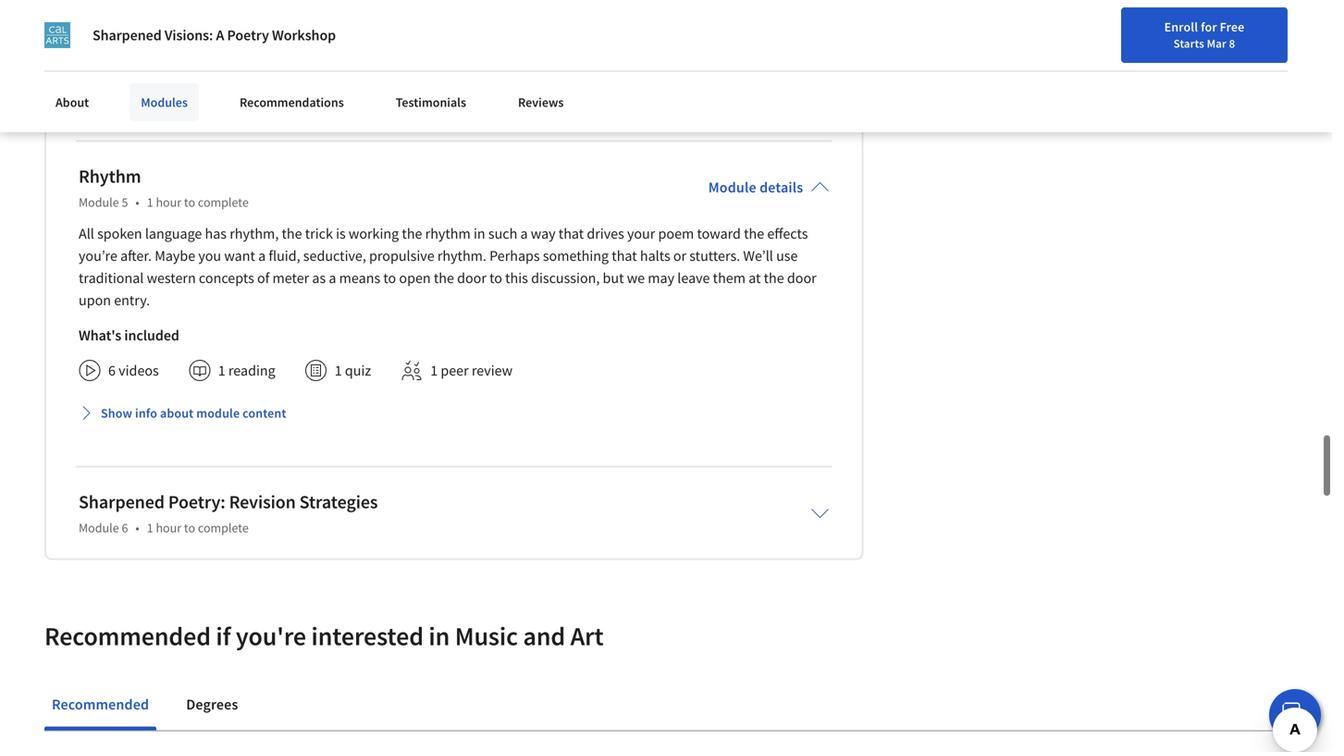 Task type: describe. For each thing, give the bounding box(es) containing it.
1 vertical spatial in
[[429, 620, 450, 652]]

traditional
[[79, 269, 144, 287]]

8
[[1229, 36, 1236, 51]]

rhythm
[[425, 224, 471, 243]]

starts
[[1174, 36, 1205, 51]]

1 inside sharpened poetry: revision strategies module 6 • 1 hour to complete
[[147, 519, 153, 536]]

• inside sharpened poetry: revision strategies module 6 • 1 hour to complete
[[135, 519, 139, 536]]

hour inside sharpened poetry: revision strategies module 6 • 1 hour to complete
[[156, 519, 181, 536]]

maybe
[[155, 246, 195, 265]]

you're
[[79, 246, 117, 265]]

modules
[[141, 94, 188, 111]]

may
[[648, 269, 675, 287]]

included
[[124, 326, 179, 344]]

to left the open
[[383, 269, 396, 287]]

drives
[[587, 224, 624, 243]]

0 vertical spatial 6
[[108, 361, 116, 380]]

info
[[135, 405, 157, 421]]

spoken
[[97, 224, 142, 243]]

chat with us image
[[1281, 700, 1310, 730]]

to inside sharpened poetry: revision strategies module 6 • 1 hour to complete
[[184, 519, 195, 536]]

discussion,
[[531, 269, 600, 287]]

1 peer review
[[430, 361, 513, 380]]

recommended for recommended if you're interested in music and art
[[44, 620, 211, 652]]

reviews link
[[507, 83, 575, 121]]

free
[[1220, 19, 1245, 35]]

recommended for recommended
[[52, 695, 149, 714]]

review
[[472, 361, 513, 380]]

sharpened for poetry:
[[79, 490, 165, 513]]

seductive,
[[303, 246, 366, 265]]

trick
[[305, 224, 333, 243]]

to inside rhythm module 5 • 1 hour to complete
[[184, 194, 195, 210]]

0 vertical spatial 30
[[199, 43, 214, 61]]

module inside sharpened poetry: revision strategies module 6 • 1 hour to complete
[[79, 519, 119, 536]]

rhythm module 5 • 1 hour to complete
[[79, 164, 249, 210]]

perhaps
[[490, 246, 540, 265]]

a
[[216, 26, 224, 44]]

total
[[165, 43, 196, 61]]

stutters.
[[690, 246, 740, 265]]

enroll for free starts mar 8
[[1165, 19, 1245, 51]]

but
[[603, 269, 624, 287]]

or
[[673, 246, 687, 265]]

open
[[399, 269, 431, 287]]

western
[[147, 269, 196, 287]]

1 horizontal spatial quiz
[[345, 361, 371, 380]]

testimonials
[[396, 94, 466, 111]]

hour inside rhythm module 5 • 1 hour to complete
[[156, 194, 181, 210]]

music
[[455, 620, 518, 652]]

0 vertical spatial a
[[520, 224, 528, 243]]

module inside rhythm module 5 • 1 hour to complete
[[79, 194, 119, 210]]

concepts
[[199, 269, 254, 287]]

interested
[[311, 620, 424, 652]]

upon
[[79, 291, 111, 309]]

art
[[570, 620, 604, 652]]

mar
[[1207, 36, 1227, 51]]

meter
[[272, 269, 309, 287]]

1 reading
[[218, 361, 275, 380]]

recommendations link
[[228, 83, 355, 121]]

recommendations
[[240, 94, 344, 111]]

modules link
[[130, 83, 199, 121]]

1 vertical spatial that
[[612, 246, 637, 265]]

california institute of the arts image
[[44, 22, 70, 48]]

reading
[[228, 361, 275, 380]]

1 vertical spatial a
[[258, 246, 266, 265]]

all
[[79, 224, 94, 243]]

the up we'll
[[744, 224, 764, 243]]

halts
[[640, 246, 670, 265]]

1 horizontal spatial 1 quiz
[[335, 361, 371, 380]]

reviews
[[518, 94, 564, 111]]

means
[[339, 269, 380, 287]]

0 vertical spatial that
[[559, 224, 584, 243]]

show
[[101, 405, 132, 421]]

1 inside rhythm module 5 • 1 hour to complete
[[147, 194, 153, 210]]

we'll
[[743, 246, 773, 265]]

show info about module content
[[101, 405, 286, 421]]

to left this
[[490, 269, 502, 287]]

the down rhythm.
[[434, 269, 454, 287]]

1 vertical spatial minutes
[[159, 80, 209, 98]]

rhyme • 30 minutes
[[79, 80, 209, 98]]

poem
[[658, 224, 694, 243]]

fluid,
[[269, 246, 300, 265]]

complete inside rhythm module 5 • 1 hour to complete
[[198, 194, 249, 210]]

sharpened visions: a poetry workshop
[[93, 26, 336, 44]]

for
[[1201, 19, 1217, 35]]

your
[[627, 224, 655, 243]]



Task type: vqa. For each thing, say whether or not it's contained in the screenshot.
the top hour
yes



Task type: locate. For each thing, give the bounding box(es) containing it.
the up propulsive
[[402, 224, 422, 243]]

module
[[196, 405, 240, 421]]

2 vertical spatial a
[[329, 269, 336, 287]]

to up language on the left top
[[184, 194, 195, 210]]

and
[[523, 620, 565, 652]]

sharpened poetry: revision strategies module 6 • 1 hour to complete
[[79, 490, 378, 536]]

coursera image
[[22, 15, 140, 45]]

details
[[760, 178, 803, 196]]

door down 'use'
[[787, 269, 817, 287]]

to down the poetry: on the left bottom of page
[[184, 519, 195, 536]]

door down rhythm.
[[457, 269, 487, 287]]

5
[[122, 194, 128, 210]]

working
[[349, 224, 399, 243]]

we
[[627, 269, 645, 287]]

enroll
[[1165, 19, 1198, 35]]

1 vertical spatial 30
[[141, 80, 156, 98]]

recommendation tabs tab list
[[44, 682, 1288, 730]]

complete
[[198, 194, 249, 210], [198, 519, 249, 536]]

leave
[[678, 269, 710, 287]]

language
[[145, 224, 202, 243]]

in inside the all spoken language has rhythm, the trick is working the rhythm in such a way that drives your poem toward the effects you're after. maybe you want a fluid, seductive, propulsive rhythm. perhaps something that halts or stutters. we'll use traditional western concepts of meter as a means to open the door to this discussion, but we may leave them at the door upon entry.
[[474, 224, 485, 243]]

2 hour from the top
[[156, 519, 181, 536]]

rhythm,
[[230, 224, 279, 243]]

about
[[56, 94, 89, 111]]

1 complete from the top
[[198, 194, 249, 210]]

that up something
[[559, 224, 584, 243]]

1 horizontal spatial door
[[787, 269, 817, 287]]

30
[[199, 43, 214, 61], [141, 80, 156, 98]]

you
[[198, 246, 221, 265]]

something
[[543, 246, 609, 265]]

1 horizontal spatial 30
[[199, 43, 214, 61]]

in left music
[[429, 620, 450, 652]]

1 vertical spatial recommended
[[52, 695, 149, 714]]

recommended button
[[44, 682, 157, 727]]

of
[[257, 269, 270, 287]]

rhythm
[[79, 164, 141, 188]]

None search field
[[264, 12, 569, 49]]

1 vertical spatial hour
[[156, 519, 181, 536]]

1 horizontal spatial minutes
[[217, 43, 269, 61]]

0 vertical spatial minutes
[[217, 43, 269, 61]]

poetry
[[227, 26, 269, 44]]

30 right the rhyme
[[141, 80, 156, 98]]

minutes right visions:
[[217, 43, 269, 61]]

is
[[336, 224, 346, 243]]

0 vertical spatial 1 quiz
[[108, 43, 146, 61]]

0 vertical spatial sharpened
[[93, 26, 162, 44]]

the up "fluid," at the top
[[282, 224, 302, 243]]

complete inside sharpened poetry: revision strategies module 6 • 1 hour to complete
[[198, 519, 249, 536]]

2 door from the left
[[787, 269, 817, 287]]

visions:
[[165, 26, 213, 44]]

peer
[[441, 361, 469, 380]]

that up but
[[612, 246, 637, 265]]

•
[[129, 80, 134, 98], [135, 194, 139, 210], [135, 519, 139, 536]]

2 vertical spatial •
[[135, 519, 139, 536]]

0 vertical spatial in
[[474, 224, 485, 243]]

recommended if you're interested in music and art
[[44, 620, 604, 652]]

such
[[488, 224, 517, 243]]

at
[[749, 269, 761, 287]]

minutes down total
[[159, 80, 209, 98]]

module details
[[708, 178, 803, 196]]

the right at on the right of the page
[[764, 269, 784, 287]]

quiz
[[119, 43, 146, 61], [345, 361, 371, 380]]

degrees
[[186, 695, 238, 714]]

revision
[[229, 490, 296, 513]]

0 horizontal spatial quiz
[[119, 43, 146, 61]]

sharpened left the poetry: on the left bottom of page
[[79, 490, 165, 513]]

1 horizontal spatial a
[[329, 269, 336, 287]]

1 vertical spatial complete
[[198, 519, 249, 536]]

toward
[[697, 224, 741, 243]]

rhythm.
[[437, 246, 487, 265]]

all spoken language has rhythm, the trick is working the rhythm in such a way that drives your poem toward the effects you're after. maybe you want a fluid, seductive, propulsive rhythm. perhaps something that halts or stutters. we'll use traditional western concepts of meter as a means to open the door to this discussion, but we may leave them at the door upon entry.
[[79, 224, 817, 309]]

0 vertical spatial hour
[[156, 194, 181, 210]]

1 vertical spatial 6
[[122, 519, 128, 536]]

has
[[205, 224, 227, 243]]

0 horizontal spatial door
[[457, 269, 487, 287]]

30 left a
[[199, 43, 214, 61]]

menu item
[[1001, 19, 1120, 79]]

hour up language on the left top
[[156, 194, 181, 210]]

strategies
[[299, 490, 378, 513]]

0 horizontal spatial a
[[258, 246, 266, 265]]

a left way
[[520, 224, 528, 243]]

6 inside sharpened poetry: revision strategies module 6 • 1 hour to complete
[[122, 519, 128, 536]]

1 door from the left
[[457, 269, 487, 287]]

complete up 'has'
[[198, 194, 249, 210]]

in left such
[[474, 224, 485, 243]]

a right want
[[258, 246, 266, 265]]

effects
[[767, 224, 808, 243]]

what's included
[[79, 326, 179, 344]]

0 horizontal spatial 6
[[108, 361, 116, 380]]

sharpened for visions:
[[93, 26, 162, 44]]

1 vertical spatial 1 quiz
[[335, 361, 371, 380]]

this
[[505, 269, 528, 287]]

sharpened inside sharpened poetry: revision strategies module 6 • 1 hour to complete
[[79, 490, 165, 513]]

you're
[[236, 620, 306, 652]]

1 quiz
[[108, 43, 146, 61], [335, 361, 371, 380]]

recommended inside button
[[52, 695, 149, 714]]

1 vertical spatial •
[[135, 194, 139, 210]]

module
[[708, 178, 757, 196], [79, 194, 119, 210], [79, 519, 119, 536]]

testimonials link
[[385, 83, 477, 121]]

propulsive
[[369, 246, 435, 265]]

1 hour from the top
[[156, 194, 181, 210]]

minutes
[[217, 43, 269, 61], [159, 80, 209, 98]]

in
[[474, 224, 485, 243], [429, 620, 450, 652]]

hour down the poetry: on the left bottom of page
[[156, 519, 181, 536]]

6 videos
[[108, 361, 159, 380]]

0 horizontal spatial in
[[429, 620, 450, 652]]

a right as
[[329, 269, 336, 287]]

• inside rhythm module 5 • 1 hour to complete
[[135, 194, 139, 210]]

2 horizontal spatial a
[[520, 224, 528, 243]]

sharpened left total
[[93, 26, 162, 44]]

want
[[224, 246, 255, 265]]

0 vertical spatial recommended
[[44, 620, 211, 652]]

1 vertical spatial sharpened
[[79, 490, 165, 513]]

hour
[[156, 194, 181, 210], [156, 519, 181, 536]]

what's
[[79, 326, 121, 344]]

sharpened
[[93, 26, 162, 44], [79, 490, 165, 513]]

0 horizontal spatial 30
[[141, 80, 156, 98]]

collection element
[[44, 731, 1288, 752]]

way
[[531, 224, 556, 243]]

total 30 minutes
[[165, 43, 269, 61]]

degrees button
[[179, 682, 246, 727]]

1 horizontal spatial that
[[612, 246, 637, 265]]

1 vertical spatial quiz
[[345, 361, 371, 380]]

complete down the poetry: on the left bottom of page
[[198, 519, 249, 536]]

0 horizontal spatial 1 quiz
[[108, 43, 146, 61]]

them
[[713, 269, 746, 287]]

that
[[559, 224, 584, 243], [612, 246, 637, 265]]

about
[[160, 405, 194, 421]]

recommended
[[44, 620, 211, 652], [52, 695, 149, 714]]

use
[[776, 246, 798, 265]]

as
[[312, 269, 326, 287]]

content
[[243, 405, 286, 421]]

0 horizontal spatial that
[[559, 224, 584, 243]]

about link
[[44, 83, 100, 121]]

0 vertical spatial quiz
[[119, 43, 146, 61]]

entry.
[[114, 291, 150, 309]]

videos
[[119, 361, 159, 380]]

0 vertical spatial •
[[129, 80, 134, 98]]

show info about module content button
[[71, 396, 294, 430]]

after.
[[120, 246, 152, 265]]

2 complete from the top
[[198, 519, 249, 536]]

0 horizontal spatial minutes
[[159, 80, 209, 98]]

if
[[216, 620, 231, 652]]

rhyme
[[79, 80, 122, 98]]

1 horizontal spatial in
[[474, 224, 485, 243]]

1 horizontal spatial 6
[[122, 519, 128, 536]]

0 vertical spatial complete
[[198, 194, 249, 210]]



